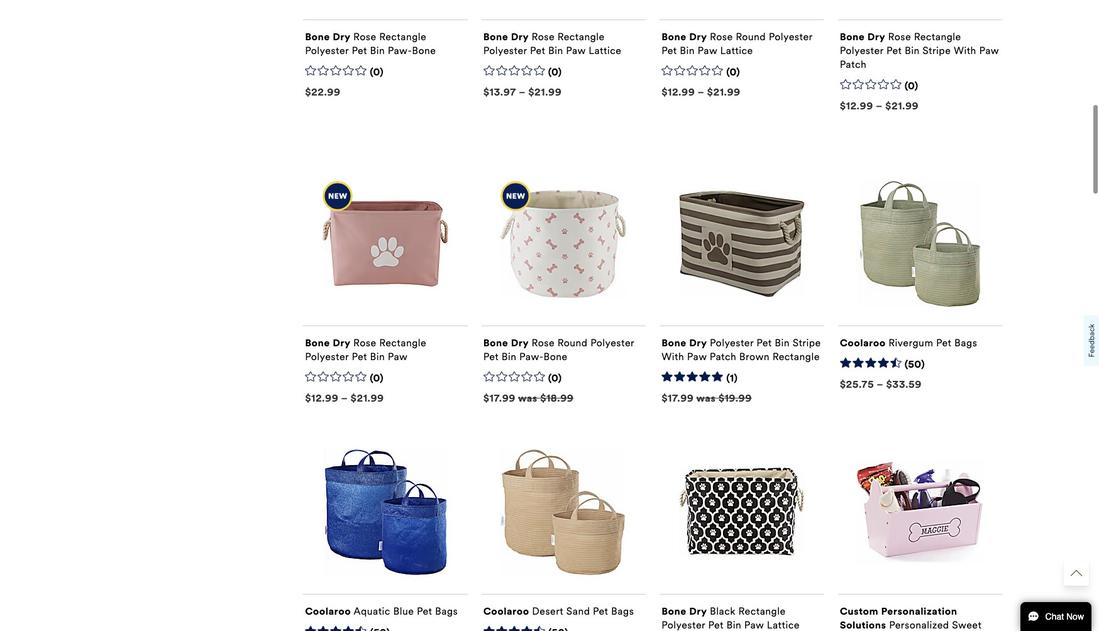 Task type: vqa. For each thing, say whether or not it's contained in the screenshot.
Valentine's Day Shop link
no



Task type: locate. For each thing, give the bounding box(es) containing it.
$12.99
[[662, 86, 695, 98], [840, 100, 873, 112], [305, 392, 338, 404]]

(0) for rose rectangle polyester pet bin paw-bone
[[370, 66, 384, 78]]

rose for rose rectangle polyester pet bin paw
[[353, 337, 376, 349]]

stripe
[[923, 45, 951, 57], [793, 337, 821, 349]]

pet for rose rectangle polyester pet bin paw-bone
[[352, 45, 367, 57]]

1 horizontal spatial coolaroo
[[483, 606, 529, 617]]

bin inside rose rectangle polyester pet bin paw
[[370, 351, 385, 363]]

$21.99
[[528, 86, 562, 98], [707, 86, 741, 98], [885, 100, 919, 112], [351, 392, 384, 404]]

polyester inside the rose round polyester pet bin paw-bone
[[591, 337, 634, 349]]

pet for rose round polyester pet bin paw-bone
[[483, 351, 499, 363]]

pet inside rose rectangle polyester pet bin paw
[[352, 351, 367, 363]]

bin for rose rectangle polyester pet bin stripe with paw patch
[[905, 45, 920, 57]]

coolaroo for rivergum pet bags
[[840, 337, 886, 349]]

rose inside rose round polyester pet bin paw lattice
[[710, 31, 733, 43]]

0 horizontal spatial patch
[[710, 351, 737, 363]]

2 vertical spatial $12.99
[[305, 392, 338, 404]]

pet inside rose round polyester pet bin paw lattice
[[662, 45, 677, 57]]

50 reviews element
[[905, 358, 925, 372], [370, 627, 390, 631], [548, 627, 568, 631]]

paw for rose rectangle polyester pet bin paw lattice
[[566, 45, 586, 57]]

paw inside polyester pet bin stripe with paw patch brown rectangle
[[687, 351, 707, 363]]

bone for rose rectangle polyester pet bin stripe with paw patch
[[840, 31, 865, 43]]

aquatic
[[354, 606, 390, 617]]

black rectangle polyester pet bin paw lattice
[[662, 606, 800, 631]]

0 horizontal spatial stripe
[[793, 337, 821, 349]]

$17.99 left $19.99 at the bottom of the page
[[662, 392, 694, 404]]

with
[[954, 45, 976, 57], [662, 351, 684, 363]]

0 horizontal spatial 50 reviews element
[[370, 627, 390, 631]]

coolaroo desert sand pet bags
[[483, 606, 634, 617]]

0 vertical spatial paw-
[[388, 45, 412, 57]]

polyester inside rose rectangle polyester pet bin paw
[[305, 351, 349, 363]]

coolaroo left desert
[[483, 606, 529, 617]]

0 reviews element down rose rectangle polyester pet bin paw-bone
[[370, 66, 384, 79]]

bone for rose round polyester pet bin paw lattice
[[662, 31, 687, 43]]

paw
[[566, 45, 586, 57], [698, 45, 717, 57], [979, 45, 999, 57], [388, 351, 408, 363], [687, 351, 707, 363], [744, 619, 764, 631]]

lattice
[[589, 45, 622, 57], [720, 45, 753, 57], [767, 619, 800, 631]]

(1)
[[726, 372, 738, 384]]

– for rose rectangle polyester pet bin stripe with paw patch
[[876, 100, 883, 112]]

bone inside rose rectangle polyester pet bin paw-bone
[[412, 45, 436, 57]]

2 was from the left
[[696, 392, 716, 404]]

$13.97
[[483, 86, 516, 98]]

$22.99
[[305, 86, 341, 98]]

0 horizontal spatial round
[[558, 337, 588, 349]]

bone for rose rectangle polyester pet bin paw
[[305, 337, 330, 349]]

paw for rose round polyester pet bin paw lattice
[[698, 45, 717, 57]]

1 horizontal spatial stripe
[[923, 45, 951, 57]]

bone for rose rectangle polyester pet bin paw-bone
[[305, 31, 330, 43]]

bone dry for rose rectangle polyester pet bin stripe with paw patch
[[840, 31, 885, 43]]

lattice for $12.99 – $21.99
[[720, 45, 753, 57]]

1 horizontal spatial $12.99 – $21.99
[[662, 86, 741, 98]]

bags for coolaroo desert sand pet bags
[[611, 606, 634, 617]]

(0) down rose rectangle polyester pet bin paw lattice
[[548, 66, 562, 78]]

paw- inside rose rectangle polyester pet bin paw-bone
[[388, 45, 412, 57]]

stripe inside polyester pet bin stripe with paw patch brown rectangle
[[793, 337, 821, 349]]

$21.99 right $13.97
[[528, 86, 562, 98]]

bin for black rectangle polyester pet bin paw lattice
[[727, 619, 741, 631]]

coolaroo
[[840, 337, 886, 349], [305, 606, 351, 617], [483, 606, 529, 617]]

pet inside rose rectangle polyester pet bin stripe with paw patch
[[887, 45, 902, 57]]

0 horizontal spatial lattice
[[589, 45, 622, 57]]

pet for rose rectangle polyester pet bin paw
[[352, 351, 367, 363]]

0 horizontal spatial paw-
[[388, 45, 412, 57]]

rectangle inside rose rectangle polyester pet bin paw
[[379, 337, 427, 349]]

from $12.99 up to $21.99 element
[[662, 86, 741, 98], [840, 100, 919, 112], [305, 392, 384, 404]]

–
[[519, 86, 526, 98], [698, 86, 704, 98], [876, 100, 883, 112], [877, 378, 884, 390], [341, 392, 348, 404]]

0 horizontal spatial was
[[518, 392, 538, 404]]

rose for rose rectangle polyester pet bin stripe with paw patch
[[888, 31, 911, 43]]

0 reviews element up $18.99
[[548, 372, 562, 385]]

rose inside rose rectangle polyester pet bin paw
[[353, 337, 376, 349]]

2 horizontal spatial from $12.99 up to $21.99 element
[[840, 100, 919, 112]]

50 reviews element containing (50)
[[905, 358, 925, 372]]

bags
[[955, 337, 977, 349], [435, 606, 458, 617], [611, 606, 634, 617]]

rectangle inside rose rectangle polyester pet bin stripe with paw patch
[[914, 31, 961, 43]]

2 horizontal spatial $12.99
[[840, 100, 873, 112]]

0 reviews element down rose round polyester pet bin paw lattice
[[726, 66, 740, 79]]

$17.99
[[483, 392, 516, 404], [662, 392, 694, 404]]

50 reviews element down coolaroo aquatic blue pet bags
[[370, 627, 390, 631]]

$12.99 – $21.99 for rose round polyester pet bin paw lattice
[[662, 86, 741, 98]]

pet inside rose rectangle polyester pet bin paw-bone
[[352, 45, 367, 57]]

(0) for rose rectangle polyester pet bin paw lattice
[[548, 66, 562, 78]]

0 reviews element down rose rectangle polyester pet bin paw
[[370, 372, 384, 385]]

bags right sand
[[611, 606, 634, 617]]

rectangle for rose rectangle polyester pet bin paw-bone
[[379, 31, 427, 43]]

polyester for rose rectangle polyester pet bin paw lattice
[[483, 45, 527, 57]]

bin inside rose rectangle polyester pet bin paw-bone
[[370, 45, 385, 57]]

1 was from the left
[[518, 392, 538, 404]]

rose for rose round polyester pet bin paw-bone
[[532, 337, 555, 349]]

from $12.99 up to $21.99 element for rose round polyester pet bin paw lattice
[[662, 86, 741, 98]]

$12.99 – $21.99
[[662, 86, 741, 98], [840, 100, 919, 112], [305, 392, 384, 404]]

rose rectangle polyester pet bin stripe with paw patch
[[840, 31, 999, 71]]

rose
[[353, 31, 376, 43], [532, 31, 555, 43], [710, 31, 733, 43], [888, 31, 911, 43], [353, 337, 376, 349], [532, 337, 555, 349]]

bin inside the rose round polyester pet bin paw-bone
[[502, 351, 517, 363]]

coolaroo rivergum pet bags
[[840, 337, 977, 349]]

coolaroo for desert sand pet bags
[[483, 606, 529, 617]]

coolaroo aquatic blue pet bags
[[305, 606, 458, 617]]

polyester for rose round polyester pet bin paw-bone
[[591, 337, 634, 349]]

(0) down rose rectangle polyester pet bin stripe with paw patch
[[905, 80, 919, 92]]

rectangle inside the black rectangle polyester pet bin paw lattice
[[739, 606, 786, 617]]

polyester inside the black rectangle polyester pet bin paw lattice
[[662, 619, 705, 631]]

2 vertical spatial $12.99 – $21.99
[[305, 392, 384, 404]]

polyester
[[769, 31, 813, 43], [305, 45, 349, 57], [483, 45, 527, 57], [840, 45, 884, 57], [591, 337, 634, 349], [710, 337, 754, 349], [305, 351, 349, 363], [662, 619, 705, 631]]

1 horizontal spatial $12.99
[[662, 86, 695, 98]]

from $13.97 up to $21.99 element
[[483, 86, 562, 98]]

lattice inside rose round polyester pet bin paw lattice
[[720, 45, 753, 57]]

2 horizontal spatial bags
[[955, 337, 977, 349]]

from $12.99 up to $21.99 element for rose rectangle polyester pet bin paw
[[305, 392, 384, 404]]

$12.99 – $21.99 for rose rectangle polyester pet bin paw
[[305, 392, 384, 404]]

black
[[710, 606, 736, 617]]

rectangle inside polyester pet bin stripe with paw patch brown rectangle
[[773, 351, 820, 363]]

bone dry for rose round polyester pet bin paw lattice
[[662, 31, 707, 43]]

(0) down rose rectangle polyester pet bin paw-bone
[[370, 66, 384, 78]]

1 horizontal spatial with
[[954, 45, 976, 57]]

bin
[[370, 45, 385, 57], [548, 45, 563, 57], [680, 45, 695, 57], [905, 45, 920, 57], [775, 337, 790, 349], [370, 351, 385, 363], [502, 351, 517, 363], [727, 619, 741, 631]]

$13.97 – $21.99
[[483, 86, 562, 98]]

(0)
[[370, 66, 384, 78], [548, 66, 562, 78], [726, 66, 740, 78], [905, 80, 919, 92], [370, 372, 384, 384], [548, 372, 562, 384]]

dry for black rectangle polyester pet bin paw lattice
[[689, 606, 707, 617]]

2 horizontal spatial 50 reviews element
[[905, 358, 925, 372]]

$17.99 left $18.99
[[483, 392, 516, 404]]

1 horizontal spatial patch
[[840, 59, 867, 71]]

polyester for rose round polyester pet bin paw lattice
[[769, 31, 813, 43]]

pet inside the rose round polyester pet bin paw-bone
[[483, 351, 499, 363]]

bin for rose rectangle polyester pet bin paw
[[370, 351, 385, 363]]

0 vertical spatial stripe
[[923, 45, 951, 57]]

bin for rose round polyester pet bin paw-bone
[[502, 351, 517, 363]]

1 vertical spatial paw-
[[519, 351, 544, 363]]

1 horizontal spatial $17.99
[[662, 392, 694, 404]]

$12.99 for rose rectangle polyester pet bin paw
[[305, 392, 338, 404]]

rectangle inside rose rectangle polyester pet bin paw-bone
[[379, 31, 427, 43]]

0 reviews element
[[370, 66, 384, 79], [548, 66, 562, 79], [726, 66, 740, 79], [905, 80, 919, 93], [370, 372, 384, 385], [548, 372, 562, 385]]

1 horizontal spatial bags
[[611, 606, 634, 617]]

2 horizontal spatial $12.99 – $21.99
[[840, 100, 919, 112]]

50 reviews element down coolaroo desert sand pet bags
[[548, 627, 568, 631]]

0 vertical spatial from $12.99 up to $21.99 element
[[662, 86, 741, 98]]

– for rose rectangle polyester pet bin paw lattice
[[519, 86, 526, 98]]

0 vertical spatial $12.99 – $21.99
[[662, 86, 741, 98]]

1 $17.99 from the left
[[483, 392, 516, 404]]

$21.99 down rose rectangle polyester pet bin paw
[[351, 392, 384, 404]]

1 horizontal spatial round
[[736, 31, 766, 43]]

bin inside rose rectangle polyester pet bin paw lattice
[[548, 45, 563, 57]]

0 horizontal spatial with
[[662, 351, 684, 363]]

$21.99 down rose rectangle polyester pet bin stripe with paw patch
[[885, 100, 919, 112]]

bin inside rose round polyester pet bin paw lattice
[[680, 45, 695, 57]]

bin for rose rectangle polyester pet bin paw-bone
[[370, 45, 385, 57]]

1 vertical spatial $12.99 – $21.99
[[840, 100, 919, 112]]

with inside rose rectangle polyester pet bin stripe with paw patch
[[954, 45, 976, 57]]

2 horizontal spatial coolaroo
[[840, 337, 886, 349]]

0 horizontal spatial from $12.99 up to $21.99 element
[[305, 392, 384, 404]]

paw- inside the rose round polyester pet bin paw-bone
[[519, 351, 544, 363]]

0 reviews element for rose rectangle polyester pet bin stripe with paw patch
[[905, 80, 919, 93]]

(0) down rose rectangle polyester pet bin paw
[[370, 372, 384, 384]]

1 horizontal spatial was
[[696, 392, 716, 404]]

50 reviews element up $33.59
[[905, 358, 925, 372]]

0 reviews element down rose rectangle polyester pet bin paw lattice
[[548, 66, 562, 79]]

0 horizontal spatial $12.99
[[305, 392, 338, 404]]

polyester inside rose round polyester pet bin paw lattice
[[769, 31, 813, 43]]

personalization
[[881, 606, 957, 617]]

1 horizontal spatial from $12.99 up to $21.99 element
[[662, 86, 741, 98]]

dry
[[333, 31, 351, 43], [511, 31, 529, 43], [689, 31, 707, 43], [868, 31, 885, 43], [333, 337, 351, 349], [511, 337, 529, 349], [689, 337, 707, 349], [689, 606, 707, 617]]

was left $19.99 at the bottom of the page
[[696, 392, 716, 404]]

– for rivergum pet bags
[[877, 378, 884, 390]]

paw for black rectangle polyester pet bin paw lattice
[[744, 619, 764, 631]]

rectangle inside rose rectangle polyester pet bin paw lattice
[[558, 31, 605, 43]]

1 horizontal spatial 50 reviews element
[[548, 627, 568, 631]]

1 vertical spatial patch
[[710, 351, 737, 363]]

paw-
[[388, 45, 412, 57], [519, 351, 544, 363]]

polyester inside rose rectangle polyester pet bin stripe with paw patch
[[840, 45, 884, 57]]

0 vertical spatial patch
[[840, 59, 867, 71]]

lattice inside the black rectangle polyester pet bin paw lattice
[[767, 619, 800, 631]]

coolaroo left aquatic
[[305, 606, 351, 617]]

bone inside the rose round polyester pet bin paw-bone
[[544, 351, 568, 363]]

bone dry
[[305, 31, 351, 43], [483, 31, 529, 43], [662, 31, 707, 43], [840, 31, 885, 43], [305, 337, 351, 349], [483, 337, 529, 349], [662, 337, 707, 349], [662, 606, 707, 617]]

rectangle
[[379, 31, 427, 43], [558, 31, 605, 43], [914, 31, 961, 43], [379, 337, 427, 349], [773, 351, 820, 363], [739, 606, 786, 617]]

0 reviews element down rose rectangle polyester pet bin stripe with paw patch
[[905, 80, 919, 93]]

0 vertical spatial with
[[954, 45, 976, 57]]

coolaroo up $25.75
[[840, 337, 886, 349]]

0 vertical spatial $12.99
[[662, 86, 695, 98]]

2 horizontal spatial lattice
[[767, 619, 800, 631]]

rose inside rose rectangle polyester pet bin paw lattice
[[532, 31, 555, 43]]

rose inside rose rectangle polyester pet bin paw-bone
[[353, 31, 376, 43]]

paw inside the black rectangle polyester pet bin paw lattice
[[744, 619, 764, 631]]

0 horizontal spatial coolaroo
[[305, 606, 351, 617]]

lattice inside rose rectangle polyester pet bin paw lattice
[[589, 45, 622, 57]]

bin inside the black rectangle polyester pet bin paw lattice
[[727, 619, 741, 631]]

0 horizontal spatial bags
[[435, 606, 458, 617]]

1 review element
[[726, 372, 738, 385]]

$25.75
[[840, 378, 874, 390]]

dry for polyester pet bin stripe with paw patch brown rectangle
[[689, 337, 707, 349]]

bone dry for rose round polyester pet bin paw-bone
[[483, 337, 529, 349]]

solutions
[[840, 619, 886, 631]]

$21.99 down rose round polyester pet bin paw lattice
[[707, 86, 741, 98]]

bin inside rose rectangle polyester pet bin stripe with paw patch
[[905, 45, 920, 57]]

bin inside polyester pet bin stripe with paw patch brown rectangle
[[775, 337, 790, 349]]

patch inside rose rectangle polyester pet bin stripe with paw patch
[[840, 59, 867, 71]]

pet inside rose rectangle polyester pet bin paw lattice
[[530, 45, 545, 57]]

round
[[736, 31, 766, 43], [558, 337, 588, 349]]

2 vertical spatial from $12.99 up to $21.99 element
[[305, 392, 384, 404]]

was
[[518, 392, 538, 404], [696, 392, 716, 404]]

pet inside the black rectangle polyester pet bin paw lattice
[[708, 619, 724, 631]]

bone
[[305, 31, 330, 43], [483, 31, 508, 43], [662, 31, 687, 43], [840, 31, 865, 43], [412, 45, 436, 57], [305, 337, 330, 349], [483, 337, 508, 349], [662, 337, 687, 349], [544, 351, 568, 363], [662, 606, 687, 617]]

paw inside rose rectangle polyester pet bin paw
[[388, 351, 408, 363]]

2 $17.99 from the left
[[662, 392, 694, 404]]

– for rose rectangle polyester pet bin paw
[[341, 392, 348, 404]]

custom personalization solutions
[[840, 606, 957, 631]]

(0) up $18.99
[[548, 372, 562, 384]]

0 horizontal spatial $17.99
[[483, 392, 516, 404]]

rose rectangle polyester pet bin paw-bone
[[305, 31, 436, 57]]

0 horizontal spatial $12.99 – $21.99
[[305, 392, 384, 404]]

rose inside rose rectangle polyester pet bin stripe with paw patch
[[888, 31, 911, 43]]

bags for coolaroo aquatic blue pet bags
[[435, 606, 458, 617]]

was left $18.99
[[518, 392, 538, 404]]

paw inside rose round polyester pet bin paw lattice
[[698, 45, 717, 57]]

1 horizontal spatial lattice
[[720, 45, 753, 57]]

bags right blue
[[435, 606, 458, 617]]

1 vertical spatial round
[[558, 337, 588, 349]]

1 vertical spatial $12.99
[[840, 100, 873, 112]]

round inside rose round polyester pet bin paw lattice
[[736, 31, 766, 43]]

50 reviews element for desert
[[548, 627, 568, 631]]

pet
[[352, 45, 367, 57], [530, 45, 545, 57], [662, 45, 677, 57], [887, 45, 902, 57], [757, 337, 772, 349], [936, 337, 952, 349], [352, 351, 367, 363], [483, 351, 499, 363], [417, 606, 432, 617], [593, 606, 608, 617], [708, 619, 724, 631]]

dry for rose round polyester pet bin paw lattice
[[689, 31, 707, 43]]

custom personalization solutions link
[[838, 431, 1002, 631]]

polyester inside rose rectangle polyester pet bin paw-bone
[[305, 45, 349, 57]]

rose rectangle polyester pet bin paw
[[305, 337, 427, 363]]

1 horizontal spatial paw-
[[519, 351, 544, 363]]

rose inside the rose round polyester pet bin paw-bone
[[532, 337, 555, 349]]

paw inside rose rectangle polyester pet bin stripe with paw patch
[[979, 45, 999, 57]]

0 reviews element for rose round polyester pet bin paw-bone
[[548, 372, 562, 385]]

bone dry for polyester pet bin stripe with paw patch brown rectangle
[[662, 337, 707, 349]]

round inside the rose round polyester pet bin paw-bone
[[558, 337, 588, 349]]

1 vertical spatial from $12.99 up to $21.99 element
[[840, 100, 919, 112]]

bone dry for black rectangle polyester pet bin paw lattice
[[662, 606, 707, 617]]

0 vertical spatial round
[[736, 31, 766, 43]]

polyester inside rose rectangle polyester pet bin paw lattice
[[483, 45, 527, 57]]

bags right "rivergum"
[[955, 337, 977, 349]]

1 vertical spatial with
[[662, 351, 684, 363]]

paw inside rose rectangle polyester pet bin paw lattice
[[566, 45, 586, 57]]

was for $18.99
[[518, 392, 538, 404]]

(0) down rose round polyester pet bin paw lattice
[[726, 66, 740, 78]]

patch
[[840, 59, 867, 71], [710, 351, 737, 363]]

1 vertical spatial stripe
[[793, 337, 821, 349]]



Task type: describe. For each thing, give the bounding box(es) containing it.
rectangle for black rectangle polyester pet bin paw lattice
[[739, 606, 786, 617]]

polyester for rose rectangle polyester pet bin stripe with paw patch
[[840, 45, 884, 57]]

rose round polyester pet bin paw-bone
[[483, 337, 634, 363]]

pet for rose rectangle polyester pet bin stripe with paw patch
[[887, 45, 902, 57]]

$19.99
[[719, 392, 752, 404]]

pet for coolaroo desert sand pet bags
[[593, 606, 608, 617]]

(0) for rose round polyester pet bin paw lattice
[[726, 66, 740, 78]]

paw for rose rectangle polyester pet bin paw
[[388, 351, 408, 363]]

rose rectangle polyester pet bin paw lattice
[[483, 31, 622, 57]]

styled arrow button link
[[1064, 561, 1089, 586]]

polyester for rose rectangle polyester pet bin paw
[[305, 351, 349, 363]]

bone for polyester pet bin stripe with paw patch brown rectangle
[[662, 337, 687, 349]]

(0) for rose rectangle polyester pet bin paw
[[370, 372, 384, 384]]

bin for rose round polyester pet bin paw lattice
[[680, 45, 695, 57]]

bone for rose round polyester pet bin paw-bone
[[483, 337, 508, 349]]

pet for rose rectangle polyester pet bin paw lattice
[[530, 45, 545, 57]]

$25.75 – $33.59
[[840, 378, 922, 390]]

(0) for rose rectangle polyester pet bin stripe with paw patch
[[905, 80, 919, 92]]

$21.99 for rose rectangle polyester pet bin stripe with paw patch
[[885, 100, 919, 112]]

pet for rose round polyester pet bin paw lattice
[[662, 45, 677, 57]]

(50)
[[905, 358, 925, 370]]

dry for rose rectangle polyester pet bin paw lattice
[[511, 31, 529, 43]]

paw- for round
[[519, 351, 544, 363]]

bone for rose rectangle polyester pet bin paw lattice
[[483, 31, 508, 43]]

bin for rose rectangle polyester pet bin paw lattice
[[548, 45, 563, 57]]

polyester inside polyester pet bin stripe with paw patch brown rectangle
[[710, 337, 754, 349]]

dry for rose rectangle polyester pet bin paw-bone
[[333, 31, 351, 43]]

$33.59
[[886, 378, 922, 390]]

(0) for rose round polyester pet bin paw-bone
[[548, 372, 562, 384]]

paw for polyester pet bin stripe with paw patch brown rectangle
[[687, 351, 707, 363]]

bone for black rectangle polyester pet bin paw lattice
[[662, 606, 687, 617]]

0 reviews element for rose round polyester pet bin paw lattice
[[726, 66, 740, 79]]

pet for coolaroo aquatic blue pet bags
[[417, 606, 432, 617]]

0 reviews element for rose rectangle polyester pet bin paw
[[370, 372, 384, 385]]

$18.99
[[540, 392, 574, 404]]

$17.99 was $19.99
[[662, 392, 752, 404]]

$17.99 for $17.99 was $18.99
[[483, 392, 516, 404]]

coolaroo for aquatic blue pet bags
[[305, 606, 351, 617]]

bone dry for rose rectangle polyester pet bin paw lattice
[[483, 31, 529, 43]]

rose for rose round polyester pet bin paw lattice
[[710, 31, 733, 43]]

$12.99 – $21.99 for rose rectangle polyester pet bin stripe with paw patch
[[840, 100, 919, 112]]

$17.99 was $18.99
[[483, 392, 574, 404]]

paw- for rectangle
[[388, 45, 412, 57]]

lattice for $13.97 – $21.99
[[589, 45, 622, 57]]

$21.99 for rose rectangle polyester pet bin paw
[[351, 392, 384, 404]]

rivergum
[[889, 337, 933, 349]]

polyester for black rectangle polyester pet bin paw lattice
[[662, 619, 705, 631]]

0 reviews element for rose rectangle polyester pet bin paw lattice
[[548, 66, 562, 79]]

round for bone
[[558, 337, 588, 349]]

rose for rose rectangle polyester pet bin paw-bone
[[353, 31, 376, 43]]

from $25.75 up to $33.59 element
[[840, 378, 922, 390]]

$21.99 for rose round polyester pet bin paw lattice
[[707, 86, 741, 98]]

50 reviews element for aquatic
[[370, 627, 390, 631]]

$12.99 for rose round polyester pet bin paw lattice
[[662, 86, 695, 98]]

blue
[[393, 606, 414, 617]]

patch inside polyester pet bin stripe with paw patch brown rectangle
[[710, 351, 737, 363]]

dry for rose rectangle polyester pet bin paw
[[333, 337, 351, 349]]

scroll to top image
[[1071, 568, 1082, 579]]

desert
[[532, 606, 564, 617]]

bone dry for rose rectangle polyester pet bin paw
[[305, 337, 351, 349]]

brown
[[739, 351, 770, 363]]

$17.99 for $17.99 was $19.99
[[662, 392, 694, 404]]

rectangle for rose rectangle polyester pet bin paw lattice
[[558, 31, 605, 43]]

with inside polyester pet bin stripe with paw patch brown rectangle
[[662, 351, 684, 363]]

0 reviews element for rose rectangle polyester pet bin paw-bone
[[370, 66, 384, 79]]

custom
[[840, 606, 879, 617]]

dry for rose rectangle polyester pet bin stripe with paw patch
[[868, 31, 885, 43]]

$12.99 for rose rectangle polyester pet bin stripe with paw patch
[[840, 100, 873, 112]]

rose for rose rectangle polyester pet bin paw lattice
[[532, 31, 555, 43]]

polyester for rose rectangle polyester pet bin paw-bone
[[305, 45, 349, 57]]

50 reviews element for rivergum
[[905, 358, 925, 372]]

rectangle for rose rectangle polyester pet bin paw
[[379, 337, 427, 349]]

sand
[[566, 606, 590, 617]]

rose round polyester pet bin paw lattice
[[662, 31, 813, 57]]

round for lattice
[[736, 31, 766, 43]]

dry for rose round polyester pet bin paw-bone
[[511, 337, 529, 349]]

polyester pet bin stripe with paw patch brown rectangle
[[662, 337, 821, 363]]

bone dry for rose rectangle polyester pet bin paw-bone
[[305, 31, 351, 43]]

pet inside polyester pet bin stripe with paw patch brown rectangle
[[757, 337, 772, 349]]

– for rose round polyester pet bin paw lattice
[[698, 86, 704, 98]]

pet for black rectangle polyester pet bin paw lattice
[[708, 619, 724, 631]]

rectangle for rose rectangle polyester pet bin stripe with paw patch
[[914, 31, 961, 43]]

was for $19.99
[[696, 392, 716, 404]]

stripe inside rose rectangle polyester pet bin stripe with paw patch
[[923, 45, 951, 57]]



